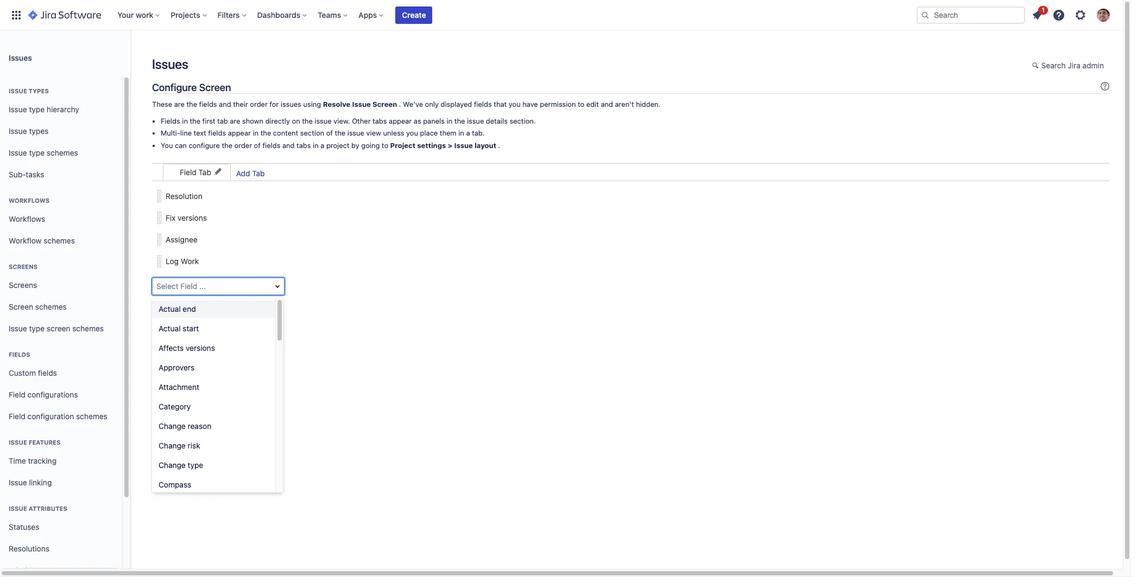 Task type: locate. For each thing, give the bounding box(es) containing it.
schemes down the field configurations link
[[76, 412, 107, 421]]

1 screens from the top
[[9, 263, 38, 270]]

you down as
[[406, 129, 418, 138]]

log
[[166, 257, 179, 266]]

fields up first
[[199, 100, 217, 109]]

project
[[390, 141, 416, 150]]

0 horizontal spatial screen
[[9, 302, 33, 312]]

change for change risk
[[159, 442, 186, 451]]

to left 'add'
[[194, 298, 200, 306]]

settings image
[[1074, 8, 1087, 21]]

workflows
[[9, 197, 50, 204], [9, 214, 45, 224]]

directly
[[265, 117, 290, 125]]

line
[[180, 129, 192, 138]]

we've
[[403, 100, 423, 109]]

0 vertical spatial a
[[466, 129, 470, 138]]

search
[[1042, 61, 1066, 70]]

fields up field configurations
[[38, 369, 57, 378]]

versions right fix
[[178, 213, 207, 223]]

issue right the >
[[454, 141, 473, 150]]

1 horizontal spatial of
[[326, 129, 333, 138]]

as
[[414, 117, 421, 125]]

fields
[[161, 117, 180, 125], [9, 351, 30, 358]]

apps button
[[355, 6, 388, 24]]

small image inside search jira admin link
[[1032, 61, 1041, 70]]

order left "for"
[[250, 100, 268, 109]]

change down the category
[[159, 422, 186, 431]]

select
[[152, 298, 171, 306]]

tab for add tab
[[252, 169, 265, 178]]

0 vertical spatial workflows
[[9, 197, 50, 204]]

type down risk
[[188, 461, 203, 470]]

schemes right screen
[[72, 324, 104, 333]]

0 horizontal spatial .
[[399, 100, 401, 109]]

in down section on the top left
[[313, 141, 319, 150]]

attributes
[[29, 506, 67, 513]]

your work button
[[114, 6, 164, 24]]

versions down start
[[186, 344, 215, 353]]

1 horizontal spatial tabs
[[373, 117, 387, 125]]

1 horizontal spatial are
[[230, 117, 240, 125]]

banner containing your work
[[0, 0, 1123, 30]]

tracking
[[28, 457, 57, 466]]

0 vertical spatial appear
[[389, 117, 412, 125]]

0 horizontal spatial small image
[[213, 168, 222, 176]]

issue
[[315, 117, 332, 125], [467, 117, 484, 125], [347, 129, 364, 138]]

to inside fields in the first tab are shown directly on the issue view. other tabs appear as panels in the issue details section. multi-line text fields appear in the content section of the issue view unless you place them in a tab. you can configure the order of fields and tabs in a project by going to project settings > issue layout .
[[382, 141, 388, 150]]

and left their
[[219, 100, 231, 109]]

type inside 'link'
[[188, 461, 203, 470]]

approvers
[[159, 363, 195, 373]]

1 vertical spatial versions
[[186, 344, 215, 353]]

issue up by at the top left of the page
[[347, 129, 364, 138]]

. inside fields in the first tab are shown directly on the issue view. other tabs appear as panels in the issue details section. multi-line text fields appear in the content section of the issue view unless you place them in a tab. you can configure the order of fields and tabs in a project by going to project settings > issue layout .
[[498, 141, 500, 150]]

0 horizontal spatial are
[[174, 100, 185, 109]]

you
[[509, 100, 521, 109], [406, 129, 418, 138]]

2 actual from the top
[[159, 324, 181, 333]]

statuses link
[[4, 517, 118, 539]]

1 vertical spatial .
[[498, 141, 500, 150]]

appear down 'shown'
[[228, 129, 251, 138]]

a left field
[[173, 298, 177, 306]]

0 vertical spatial you
[[509, 100, 521, 109]]

type down "types"
[[29, 105, 45, 114]]

help image
[[1053, 8, 1066, 21]]

1 vertical spatial fields
[[9, 351, 30, 358]]

issue for issue types
[[9, 126, 27, 136]]

1 horizontal spatial and
[[282, 141, 295, 150]]

sub-tasks
[[9, 170, 44, 179]]

small image
[[1032, 61, 1041, 70], [213, 168, 222, 176]]

1 vertical spatial small image
[[213, 168, 222, 176]]

1 vertical spatial tabs
[[297, 141, 311, 150]]

0 vertical spatial fields
[[161, 117, 180, 125]]

schemes inside workflows group
[[44, 236, 75, 245]]

0 vertical spatial screens
[[9, 263, 38, 270]]

types
[[29, 87, 49, 95]]

affects versions link
[[152, 340, 275, 357]]

actual left end
[[159, 305, 181, 314]]

0 horizontal spatial fields
[[9, 351, 30, 358]]

2 vertical spatial screen
[[9, 302, 33, 312]]

1 vertical spatial you
[[406, 129, 418, 138]]

attachment link
[[152, 379, 275, 396]]

issue up the time
[[9, 439, 27, 446]]

to right going
[[382, 141, 388, 150]]

order inside fields in the first tab are shown directly on the issue view. other tabs appear as panels in the issue details section. multi-line text fields appear in the content section of the issue view unless you place them in a tab. you can configure the order of fields and tabs in a project by going to project settings > issue layout .
[[234, 141, 252, 150]]

field
[[179, 298, 192, 306]]

going
[[361, 141, 380, 150]]

issue for issue type screen schemes
[[9, 324, 27, 333]]

affects
[[159, 344, 184, 353]]

your work
[[117, 10, 153, 19]]

0 horizontal spatial appear
[[228, 129, 251, 138]]

tab inside 'link'
[[199, 168, 211, 177]]

sub-tasks link
[[4, 164, 118, 186]]

1 vertical spatial workflows
[[9, 214, 45, 224]]

issue down the time
[[9, 478, 27, 488]]

screens up screen schemes
[[9, 281, 37, 290]]

issue up section on the top left
[[315, 117, 332, 125]]

are inside fields in the first tab are shown directly on the issue view. other tabs appear as panels in the issue details section. multi-line text fields appear in the content section of the issue view unless you place them in a tab. you can configure the order of fields and tabs in a project by going to project settings > issue layout .
[[230, 117, 240, 125]]

screens for screens group
[[9, 263, 38, 270]]

fields up custom on the bottom left
[[9, 351, 30, 358]]

search jira admin
[[1042, 61, 1104, 70]]

small image right field tab
[[213, 168, 222, 176]]

priorities
[[9, 566, 40, 576]]

. left we've
[[399, 100, 401, 109]]

2 vertical spatial change
[[159, 461, 186, 470]]

your profile and settings image
[[1097, 8, 1110, 21]]

banner
[[0, 0, 1123, 30]]

end
[[183, 305, 196, 314]]

fields inside group
[[38, 369, 57, 378]]

1 vertical spatial screen
[[373, 100, 397, 109]]

schemes down issue types 'link' on the left
[[47, 148, 78, 157]]

fields inside fields in the first tab are shown directly on the issue view. other tabs appear as panels in the issue details section. multi-line text fields appear in the content section of the issue view unless you place them in a tab. you can configure the order of fields and tabs in a project by going to project settings > issue layout .
[[161, 117, 180, 125]]

appear
[[389, 117, 412, 125], [228, 129, 251, 138]]

0 horizontal spatial of
[[254, 141, 261, 150]]

and right edit
[[601, 100, 613, 109]]

2 horizontal spatial issue
[[467, 117, 484, 125]]

unless
[[383, 129, 404, 138]]

0 vertical spatial versions
[[178, 213, 207, 223]]

place
[[420, 129, 438, 138]]

issue type screen schemes
[[9, 324, 104, 333]]

. right "layout"
[[498, 141, 500, 150]]

custom fields link
[[4, 363, 118, 385]]

details
[[486, 117, 508, 125]]

change for change reason
[[159, 422, 186, 431]]

a left 'project'
[[321, 141, 324, 150]]

issue up the tab.
[[467, 117, 484, 125]]

actual up 'affects'
[[159, 324, 181, 333]]

Search field
[[917, 6, 1026, 24]]

configure
[[152, 81, 197, 93]]

issue for issue attributes
[[9, 506, 27, 513]]

small image inside field tab 'link'
[[213, 168, 222, 176]]

notifications image
[[1031, 8, 1044, 21]]

you right that
[[509, 100, 521, 109]]

2 vertical spatial field
[[9, 412, 25, 421]]

issues up "configure"
[[152, 56, 188, 72]]

0 horizontal spatial a
[[173, 298, 177, 306]]

the down directly
[[261, 129, 271, 138]]

schemes
[[47, 148, 78, 157], [44, 236, 75, 245], [35, 302, 67, 312], [72, 324, 104, 333], [76, 412, 107, 421]]

>
[[448, 141, 453, 150]]

work
[[181, 257, 199, 266]]

you inside fields in the first tab are shown directly on the issue view. other tabs appear as panels in the issue details section. multi-line text fields appear in the content section of the issue view unless you place them in a tab. you can configure the order of fields and tabs in a project by going to project settings > issue layout .
[[406, 129, 418, 138]]

a
[[466, 129, 470, 138], [321, 141, 324, 150], [173, 298, 177, 306]]

1 horizontal spatial issue
[[347, 129, 364, 138]]

0 vertical spatial actual
[[159, 305, 181, 314]]

issue type screen schemes link
[[4, 318, 118, 340]]

screen inside group
[[9, 302, 33, 312]]

a left the tab.
[[466, 129, 470, 138]]

0 vertical spatial order
[[250, 100, 268, 109]]

0 vertical spatial change
[[159, 422, 186, 431]]

panels
[[423, 117, 445, 125]]

2 change from the top
[[159, 442, 186, 451]]

reason
[[188, 422, 211, 431]]

primary element
[[7, 0, 917, 30]]

1 horizontal spatial small image
[[1032, 61, 1041, 70]]

1 horizontal spatial tab
[[252, 169, 265, 178]]

screen left we've
[[373, 100, 397, 109]]

field tab link
[[163, 164, 231, 180]]

1 actual from the top
[[159, 305, 181, 314]]

1 vertical spatial change
[[159, 442, 186, 451]]

0 vertical spatial field
[[180, 168, 197, 177]]

versions for affects versions
[[186, 344, 215, 353]]

issue inside issue types 'link'
[[9, 126, 27, 136]]

field
[[180, 168, 197, 177], [9, 390, 25, 400], [9, 412, 25, 421]]

0 horizontal spatial tabs
[[297, 141, 311, 150]]

0 horizontal spatial tab
[[199, 168, 211, 177]]

issue left types
[[9, 126, 27, 136]]

category
[[159, 402, 191, 412]]

the down configure screen
[[187, 100, 197, 109]]

type for hierarchy
[[29, 105, 45, 114]]

issue inside "link"
[[9, 148, 27, 157]]

1 horizontal spatial .
[[498, 141, 500, 150]]

fields group
[[4, 340, 118, 431]]

2 screens from the top
[[9, 281, 37, 290]]

tab right add
[[252, 169, 265, 178]]

field for field configuration schemes
[[9, 412, 25, 421]]

issue
[[9, 87, 27, 95], [352, 100, 371, 109], [9, 105, 27, 114], [9, 126, 27, 136], [454, 141, 473, 150], [9, 148, 27, 157], [9, 324, 27, 333], [9, 439, 27, 446], [9, 478, 27, 488], [9, 506, 27, 513]]

issue inside 'issue type screen schemes' 'link'
[[9, 324, 27, 333]]

workflows down sub-tasks
[[9, 197, 50, 204]]

are
[[174, 100, 185, 109], [230, 117, 240, 125]]

screens down workflow
[[9, 263, 38, 270]]

jira software image
[[28, 8, 101, 21], [28, 8, 101, 21]]

versions inside affects versions link
[[186, 344, 215, 353]]

change up change type
[[159, 442, 186, 451]]

field up resolution
[[180, 168, 197, 177]]

tab down the configure
[[199, 168, 211, 177]]

of up 'project'
[[326, 129, 333, 138]]

0 vertical spatial small image
[[1032, 61, 1041, 70]]

change up compass at the bottom left of the page
[[159, 461, 186, 470]]

type up tasks
[[29, 148, 45, 157]]

are right tab
[[230, 117, 240, 125]]

issue left "types"
[[9, 87, 27, 95]]

0 vertical spatial are
[[174, 100, 185, 109]]

issue up sub-
[[9, 148, 27, 157]]

1 horizontal spatial issues
[[152, 56, 188, 72]]

schemes down workflows link
[[44, 236, 75, 245]]

the right on
[[302, 117, 313, 125]]

screen up issue type screen schemes
[[9, 302, 33, 312]]

1 vertical spatial appear
[[228, 129, 251, 138]]

fields for fields in the first tab are shown directly on the issue view. other tabs appear as panels in the issue details section. multi-line text fields appear in the content section of the issue view unless you place them in a tab. you can configure the order of fields and tabs in a project by going to project settings > issue layout .
[[161, 117, 180, 125]]

0 vertical spatial of
[[326, 129, 333, 138]]

add tab
[[236, 169, 265, 178]]

3 change from the top
[[159, 461, 186, 470]]

workflows up workflow
[[9, 214, 45, 224]]

issue inside issue type hierarchy 'link'
[[9, 105, 27, 114]]

fields inside group
[[9, 351, 30, 358]]

and down content
[[282, 141, 295, 150]]

screen up first
[[199, 81, 231, 93]]

fields up multi-
[[161, 117, 180, 125]]

field up issue features
[[9, 412, 25, 421]]

1 change from the top
[[159, 422, 186, 431]]

2 horizontal spatial screen
[[373, 100, 397, 109]]

0 horizontal spatial issue
[[315, 117, 332, 125]]

issue down issue types
[[9, 105, 27, 114]]

workflows for workflows link
[[9, 214, 45, 224]]

1 horizontal spatial fields
[[161, 117, 180, 125]]

0 horizontal spatial issues
[[9, 53, 32, 62]]

1 horizontal spatial a
[[321, 141, 324, 150]]

search jira admin link
[[1027, 58, 1110, 75]]

actual
[[159, 305, 181, 314], [159, 324, 181, 333]]

actual inside 'link'
[[159, 324, 181, 333]]

screen
[[199, 81, 231, 93], [373, 100, 397, 109], [9, 302, 33, 312]]

change inside 'link'
[[159, 461, 186, 470]]

field tab
[[180, 168, 211, 177]]

screens inside "link"
[[9, 281, 37, 290]]

of down 'shown'
[[254, 141, 261, 150]]

appear up unless
[[389, 117, 412, 125]]

issue up the statuses
[[9, 506, 27, 513]]

add tab link
[[231, 166, 270, 181]]

small image left 'search'
[[1032, 61, 1041, 70]]

1 horizontal spatial screen
[[199, 81, 231, 93]]

1 vertical spatial actual
[[159, 324, 181, 333]]

type
[[29, 105, 45, 114], [29, 148, 45, 157], [29, 324, 45, 333], [188, 461, 203, 470]]

have
[[523, 100, 538, 109]]

tabs up view
[[373, 117, 387, 125]]

type inside "link"
[[29, 148, 45, 157]]

screens group
[[4, 252, 118, 343]]

and
[[219, 100, 231, 109], [601, 100, 613, 109], [282, 141, 295, 150]]

type inside screens group
[[29, 324, 45, 333]]

1 vertical spatial field
[[9, 390, 25, 400]]

tabs down section on the top left
[[297, 141, 311, 150]]

0 horizontal spatial you
[[406, 129, 418, 138]]

tab
[[217, 117, 228, 125]]

projects
[[171, 10, 200, 19]]

1 workflows from the top
[[9, 197, 50, 204]]

in down 'shown'
[[253, 129, 259, 138]]

order down 'shown'
[[234, 141, 252, 150]]

issues up issue types
[[9, 53, 32, 62]]

to right it
[[221, 298, 227, 306]]

schemes inside "link"
[[47, 148, 78, 157]]

issue down screen schemes
[[9, 324, 27, 333]]

issue inside issue attributes group
[[9, 506, 27, 513]]

change risk link
[[152, 438, 275, 455]]

2 workflows from the top
[[9, 214, 45, 224]]

2 vertical spatial a
[[173, 298, 177, 306]]

screens
[[9, 263, 38, 270], [9, 281, 37, 290]]

issues
[[9, 53, 32, 62], [152, 56, 188, 72]]

2 horizontal spatial a
[[466, 129, 470, 138]]

of
[[326, 129, 333, 138], [254, 141, 261, 150]]

are right these
[[174, 100, 185, 109]]

type left screen
[[29, 324, 45, 333]]

1 vertical spatial are
[[230, 117, 240, 125]]

field inside 'link'
[[180, 168, 197, 177]]

field down custom on the bottom left
[[9, 390, 25, 400]]

category link
[[152, 399, 275, 416]]

1 vertical spatial order
[[234, 141, 252, 150]]

other
[[352, 117, 371, 125]]

issue inside issue linking link
[[9, 478, 27, 488]]

fields down content
[[263, 141, 281, 150]]

1 vertical spatial screens
[[9, 281, 37, 290]]



Task type: vqa. For each thing, say whether or not it's contained in the screenshot.


Task type: describe. For each thing, give the bounding box(es) containing it.
issue for issue type schemes
[[9, 148, 27, 157]]

schemes inside 'link'
[[72, 324, 104, 333]]

issue for issue linking
[[9, 478, 27, 488]]

change type link
[[152, 457, 275, 475]]

issue attributes
[[9, 506, 67, 513]]

tab for field tab
[[199, 168, 211, 177]]

workflows link
[[4, 209, 118, 230]]

dashboards button
[[254, 6, 311, 24]]

workflow
[[9, 236, 41, 245]]

issue for issue types
[[9, 87, 27, 95]]

can
[[175, 141, 187, 150]]

schemes up issue type screen schemes
[[35, 302, 67, 312]]

actual end
[[159, 305, 196, 314]]

change for change type
[[159, 461, 186, 470]]

change reason link
[[152, 418, 275, 436]]

workflows for workflows group
[[9, 197, 50, 204]]

using
[[303, 100, 321, 109]]

field configuration schemes
[[9, 412, 107, 421]]

time tracking
[[9, 457, 57, 466]]

filters
[[218, 10, 240, 19]]

1 vertical spatial a
[[321, 141, 324, 150]]

issue features
[[9, 439, 61, 446]]

actual start link
[[152, 320, 275, 338]]

dashboards
[[257, 10, 300, 19]]

risk
[[188, 442, 200, 451]]

approvers link
[[152, 360, 275, 377]]

create
[[402, 10, 426, 19]]

that
[[494, 100, 507, 109]]

screen
[[47, 324, 70, 333]]

actual for actual end
[[159, 305, 181, 314]]

search image
[[921, 11, 930, 19]]

tasks
[[26, 170, 44, 179]]

create button
[[396, 6, 433, 24]]

appswitcher icon image
[[10, 8, 23, 21]]

filters button
[[214, 6, 251, 24]]

issue type hierarchy link
[[4, 99, 118, 121]]

only
[[425, 100, 439, 109]]

compass link
[[152, 477, 275, 494]]

first
[[202, 117, 215, 125]]

log work
[[166, 257, 199, 266]]

section.
[[510, 117, 536, 125]]

these are the fields and their order for issues using resolve issue screen . we've only displayed fields that you have permission to edit and aren't hidden.
[[152, 100, 661, 109]]

view
[[366, 129, 381, 138]]

hierarchy
[[47, 105, 79, 114]]

configure
[[189, 141, 220, 150]]

issue types
[[9, 87, 49, 95]]

issue linking
[[9, 478, 52, 488]]

shown
[[242, 117, 264, 125]]

fields left that
[[474, 100, 492, 109]]

actual end link
[[152, 301, 275, 318]]

Select Field ... text field
[[152, 278, 285, 295]]

issue for issue type hierarchy
[[9, 105, 27, 114]]

issue features group
[[4, 428, 118, 498]]

it
[[215, 298, 219, 306]]

versions for fix versions
[[178, 213, 207, 223]]

0 vertical spatial screen
[[199, 81, 231, 93]]

compass
[[159, 481, 191, 490]]

resolve
[[323, 100, 350, 109]]

issue up other
[[352, 100, 371, 109]]

1 vertical spatial of
[[254, 141, 261, 150]]

multi-
[[161, 129, 180, 138]]

issue type schemes
[[9, 148, 78, 157]]

on
[[292, 117, 300, 125]]

1 horizontal spatial you
[[509, 100, 521, 109]]

workflow schemes link
[[4, 230, 118, 252]]

fields for fields
[[9, 351, 30, 358]]

view.
[[334, 117, 350, 125]]

issue attributes group
[[4, 494, 118, 578]]

them
[[440, 129, 457, 138]]

aren't
[[615, 100, 634, 109]]

hidden.
[[636, 100, 661, 109]]

type for screen
[[29, 324, 45, 333]]

screen.
[[241, 298, 264, 306]]

text
[[194, 129, 206, 138]]

displayed
[[441, 100, 472, 109]]

field for field tab
[[180, 168, 197, 177]]

issue types group
[[4, 76, 118, 189]]

workflows group
[[4, 186, 118, 255]]

field for field configurations
[[9, 390, 25, 400]]

field configurations
[[9, 390, 78, 400]]

in up 'them'
[[447, 117, 453, 125]]

select a field to add it to the screen.
[[152, 298, 264, 306]]

and inside fields in the first tab are shown directly on the issue view. other tabs appear as panels in the issue details section. multi-line text fields appear in the content section of the issue view unless you place them in a tab. you can configure the order of fields and tabs in a project by going to project settings > issue layout .
[[282, 141, 295, 150]]

2 horizontal spatial and
[[601, 100, 613, 109]]

time tracking link
[[4, 451, 118, 473]]

actual for actual start
[[159, 324, 181, 333]]

issue type schemes link
[[4, 142, 118, 164]]

sidebar navigation image
[[118, 43, 142, 65]]

affects versions
[[159, 344, 215, 353]]

issue inside fields in the first tab are shown directly on the issue view. other tabs appear as panels in the issue details section. multi-line text fields appear in the content section of the issue view unless you place them in a tab. you can configure the order of fields and tabs in a project by going to project settings > issue layout .
[[454, 141, 473, 150]]

the up 'them'
[[455, 117, 465, 125]]

the down view.
[[335, 129, 346, 138]]

settings
[[417, 141, 446, 150]]

0 vertical spatial tabs
[[373, 117, 387, 125]]

time
[[9, 457, 26, 466]]

fields down tab
[[208, 129, 226, 138]]

issue linking link
[[4, 473, 118, 494]]

change reason
[[159, 422, 211, 431]]

custom fields
[[9, 369, 57, 378]]

add
[[236, 169, 250, 178]]

you
[[161, 141, 173, 150]]

to left edit
[[578, 100, 585, 109]]

the up text
[[190, 117, 200, 125]]

1 horizontal spatial appear
[[389, 117, 412, 125]]

0 horizontal spatial and
[[219, 100, 231, 109]]

priorities link
[[4, 561, 118, 578]]

the right it
[[229, 298, 239, 306]]

0 vertical spatial .
[[399, 100, 401, 109]]

type for schemes
[[29, 148, 45, 157]]

schemes inside fields group
[[76, 412, 107, 421]]

change risk
[[159, 442, 200, 451]]

in right 'them'
[[459, 129, 464, 138]]

field configurations link
[[4, 385, 118, 406]]

in up line
[[182, 117, 188, 125]]

work
[[136, 10, 153, 19]]

layout
[[475, 141, 496, 150]]

resolutions
[[9, 545, 49, 554]]

linking
[[29, 478, 52, 488]]

issue for issue features
[[9, 439, 27, 446]]

screens for screens "link"
[[9, 281, 37, 290]]

configure screen
[[152, 81, 231, 93]]

the right the configure
[[222, 141, 233, 150]]

for
[[270, 100, 279, 109]]

resolutions link
[[4, 539, 118, 561]]

features
[[29, 439, 61, 446]]

resolution
[[166, 192, 202, 201]]

tab.
[[472, 129, 485, 138]]

fields in the first tab are shown directly on the issue view. other tabs appear as panels in the issue details section. multi-line text fields appear in the content section of the issue view unless you place them in a tab. you can configure the order of fields and tabs in a project by going to project settings > issue layout .
[[161, 117, 536, 150]]

issue types
[[9, 126, 48, 136]]

permission
[[540, 100, 576, 109]]



